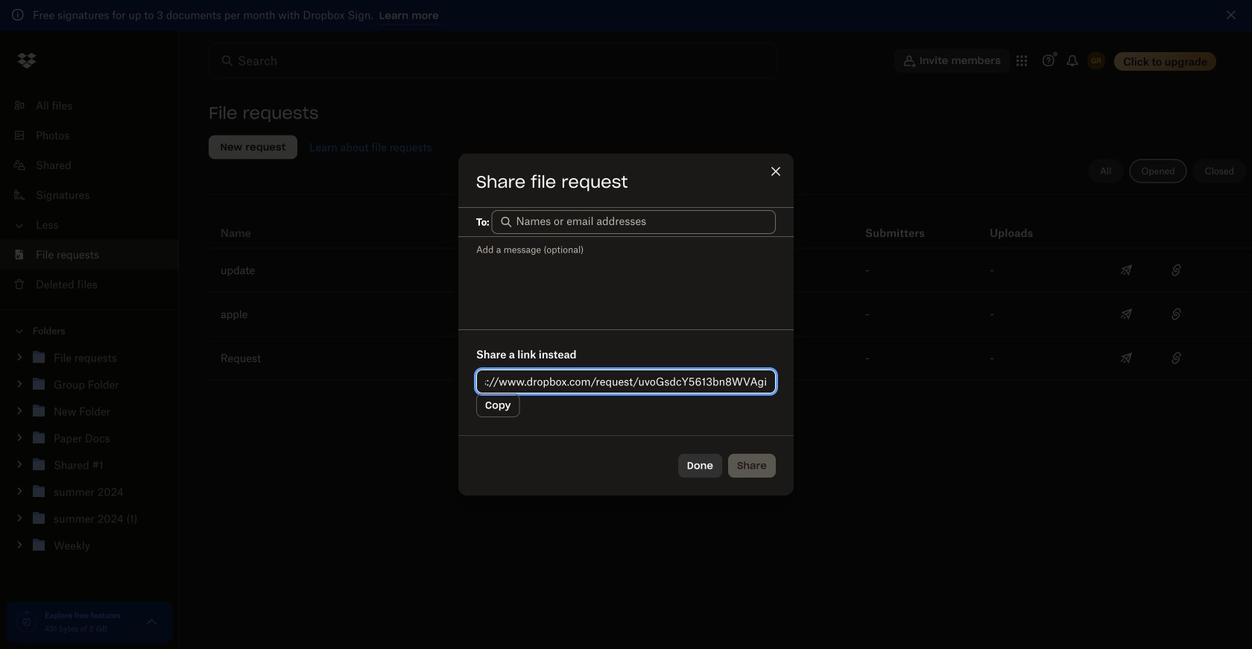 Task type: describe. For each thing, give the bounding box(es) containing it.
1 copy link image from the top
[[1168, 261, 1186, 279]]

1 row from the top
[[209, 200, 1253, 249]]

dropbox image
[[12, 46, 42, 76]]

less image
[[12, 219, 27, 233]]

2 column header from the left
[[991, 206, 1050, 242]]

copy link image
[[1168, 305, 1186, 323]]

2 copy link image from the top
[[1168, 349, 1186, 367]]

cell for second row from the top
[[1203, 249, 1253, 292]]

send email image for copy link image
[[1118, 305, 1136, 323]]

send email image for second copy link icon from the bottom
[[1118, 261, 1136, 279]]

4 row from the top
[[209, 337, 1253, 381]]

Add a message (optional) text field
[[459, 237, 794, 327]]



Task type: vqa. For each thing, say whether or not it's contained in the screenshot.
4th row from the bottom
yes



Task type: locate. For each thing, give the bounding box(es) containing it.
cell for third row from the top of the page
[[1203, 293, 1253, 336]]

3 send email image from the top
[[1118, 349, 1136, 367]]

0 vertical spatial send email image
[[1118, 261, 1136, 279]]

None text field
[[486, 374, 767, 390]]

0 horizontal spatial column header
[[866, 206, 926, 242]]

Contact input text field
[[516, 213, 769, 229]]

0 vertical spatial cell
[[1203, 249, 1253, 292]]

row
[[209, 200, 1253, 249], [209, 249, 1253, 293], [209, 293, 1253, 337], [209, 337, 1253, 381]]

1 column header from the left
[[866, 206, 926, 242]]

pro trial element
[[733, 224, 757, 242]]

send email image for 2nd copy link icon
[[1118, 349, 1136, 367]]

send email image
[[1118, 261, 1136, 279], [1118, 305, 1136, 323], [1118, 349, 1136, 367]]

row group
[[209, 249, 1253, 381]]

2 send email image from the top
[[1118, 305, 1136, 323]]

1 vertical spatial copy link image
[[1168, 349, 1186, 367]]

2 cell from the top
[[1203, 293, 1253, 336]]

1 vertical spatial send email image
[[1118, 305, 1136, 323]]

2 row from the top
[[209, 249, 1253, 293]]

copy link image
[[1168, 261, 1186, 279], [1168, 349, 1186, 367]]

copy link image down copy link image
[[1168, 349, 1186, 367]]

dialog
[[459, 154, 794, 496]]

3 cell from the top
[[1203, 337, 1253, 380]]

1 vertical spatial cell
[[1203, 293, 1253, 336]]

cell
[[1203, 249, 1253, 292], [1203, 293, 1253, 336], [1203, 337, 1253, 380]]

list
[[0, 82, 179, 310]]

2 vertical spatial send email image
[[1118, 349, 1136, 367]]

list item
[[0, 240, 179, 270]]

cell for first row from the bottom
[[1203, 337, 1253, 380]]

2 vertical spatial cell
[[1203, 337, 1253, 380]]

1 send email image from the top
[[1118, 261, 1136, 279]]

alert
[[0, 0, 1253, 31]]

0 vertical spatial copy link image
[[1168, 261, 1186, 279]]

3 row from the top
[[209, 293, 1253, 337]]

column header
[[866, 206, 926, 242], [991, 206, 1050, 242]]

1 horizontal spatial column header
[[991, 206, 1050, 242]]

table
[[209, 200, 1253, 381]]

group
[[0, 342, 179, 571]]

copy link image up copy link image
[[1168, 261, 1186, 279]]

1 cell from the top
[[1203, 249, 1253, 292]]



